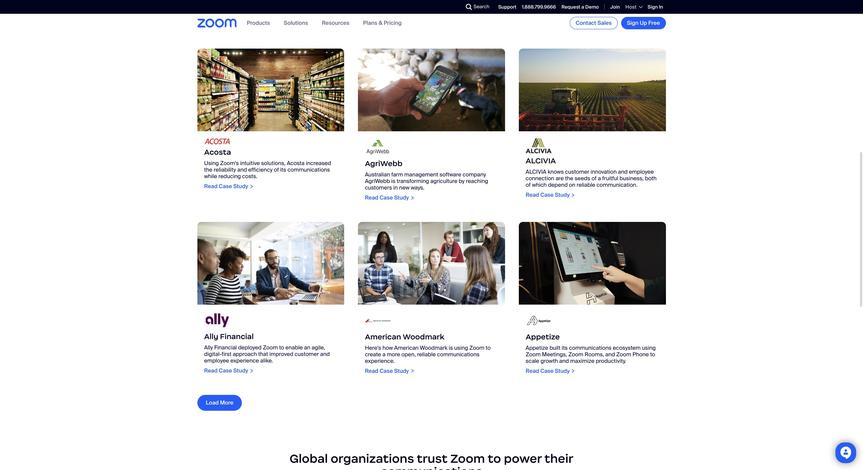 Task type: describe. For each thing, give the bounding box(es) containing it.
solutions,
[[261, 160, 286, 167]]

communications inside global organizations trust zoom to power their communications
[[381, 464, 483, 470]]

host button
[[626, 4, 642, 10]]

zoom inside ally financial ally financial deployed zoom to enable an agile, digital-first approach that improved customer and employee experience alike. read case study
[[263, 344, 278, 351]]

to inside ally financial ally financial deployed zoom to enable an agile, digital-first approach that improved customer and employee experience alike. read case study
[[279, 344, 284, 351]]

communication.
[[597, 181, 638, 189]]

ab inbev creates face-to-face connections with its global teams and provides a frictionless collaboration experience with zoom. watch video
[[204, 0, 332, 28]]

products button
[[247, 19, 270, 27]]

1 appetize from the top
[[526, 332, 560, 341]]

its inside acosta using zoom's intuitive solutions, acosta increased the reliability and efficiency of its communications while reducing costs. read case study
[[280, 166, 286, 173]]

sign for sign in
[[648, 4, 658, 10]]

video
[[222, 21, 236, 28]]

1 vertical spatial financial
[[214, 344, 237, 351]]

built
[[550, 344, 561, 351]]

resources
[[322, 19, 350, 27]]

the inside acosta using zoom's intuitive solutions, acosta increased the reliability and efficiency of its communications while reducing costs. read case study
[[204, 166, 212, 173]]

first
[[222, 351, 231, 358]]

innovation
[[591, 168, 617, 176]]

of for acosta
[[274, 166, 279, 173]]

case up plans & pricing
[[380, 9, 393, 16]]

load more button
[[197, 395, 242, 411]]

read inside learn how achievement first uses zoom and neat to create a seamless educational experience for students in the classroom and at home. read case study
[[526, 21, 539, 28]]

achievement
[[553, 0, 587, 5]]

load more
[[206, 399, 233, 406]]

pricing
[[384, 19, 402, 27]]

1 horizontal spatial acosta
[[287, 160, 305, 167]]

0 vertical spatial american woodmark image
[[358, 222, 505, 305]]

join
[[610, 4, 620, 10]]

employee inside alcivia alcivia knows customer innovation and employee connection are the seeds of a fruitful business, both of which depend on reliable communication. read case study
[[629, 168, 654, 176]]

case inside learn how achievement first uses zoom and neat to create a seamless educational experience for students in the classroom and at home. read case study
[[541, 21, 554, 28]]

zoom.
[[280, 11, 297, 18]]

request a demo link
[[562, 4, 599, 10]]

growth
[[541, 357, 558, 365]]

business,
[[620, 175, 644, 182]]

creates
[[229, 0, 248, 5]]

an
[[304, 344, 310, 351]]

provides
[[249, 5, 271, 12]]

to inside appetize appetize built its communications ecosystem using zoom meetings, zoom rooms, and zoom phone to scale growth and maximize productivity. read case study
[[650, 351, 656, 358]]

case inside ally financial ally financial deployed zoom to enable an agile, digital-first approach that improved customer and employee experience alike. read case study
[[219, 367, 232, 374]]

using inside appetize appetize built its communications ecosystem using zoom meetings, zoom rooms, and zoom phone to scale growth and maximize productivity. read case study
[[642, 344, 656, 351]]

new
[[399, 184, 410, 191]]

improved
[[270, 351, 293, 358]]

up
[[640, 19, 647, 27]]

and inside 'ab inbev creates face-to-face connections with its global teams and provides a frictionless collaboration experience with zoom. watch video'
[[238, 5, 248, 12]]

intuitive
[[240, 160, 260, 167]]

global
[[204, 5, 220, 12]]

resources button
[[322, 19, 350, 27]]

ally image
[[204, 311, 230, 329]]

fruitful
[[603, 175, 619, 182]]

scale
[[526, 357, 539, 365]]

seamless
[[554, 5, 579, 12]]

read inside the agriwebb australian farm management software company agriwebb is transforming agriculture by reaching customers in new ways. read case study
[[365, 194, 378, 201]]

case inside the agriwebb australian farm management software company agriwebb is transforming agriculture by reaching customers in new ways. read case study
[[380, 194, 393, 201]]

read inside alcivia alcivia knows customer innovation and employee connection are the seeds of a fruitful business, both of which depend on reliable communication. read case study
[[526, 191, 539, 199]]

meetings,
[[542, 351, 567, 358]]

the inside alcivia alcivia knows customer innovation and employee connection are the seeds of a fruitful business, both of which depend on reliable communication. read case study
[[565, 175, 574, 182]]

neat
[[641, 0, 653, 5]]

contact sales
[[576, 19, 612, 27]]

a left "demo"
[[582, 4, 584, 10]]

agriwebb logo image
[[365, 138, 391, 156]]

customer inside ally financial ally financial deployed zoom to enable an agile, digital-first approach that improved customer and employee experience alike. read case study
[[295, 351, 319, 358]]

rooms,
[[585, 351, 604, 358]]

a inside american woodmark here's how american woodmark is using zoom to create a more open, reliable communications experience. read case study
[[383, 351, 386, 358]]

connection
[[526, 175, 555, 182]]

solutions button
[[284, 19, 308, 27]]

at
[[604, 11, 609, 18]]

zoom logo image
[[197, 19, 237, 27]]

first
[[588, 0, 599, 5]]

connections
[[282, 0, 313, 5]]

phone
[[633, 351, 649, 358]]

solutions
[[284, 19, 308, 27]]

experience inside 'ab inbev creates face-to-face connections with its global teams and provides a frictionless collaboration experience with zoom. watch video'
[[239, 11, 267, 18]]

0 horizontal spatial acosta
[[204, 148, 231, 157]]

its inside appetize appetize built its communications ecosystem using zoom meetings, zoom rooms, and zoom phone to scale growth and maximize productivity. read case study
[[562, 344, 568, 351]]

ab
[[204, 0, 212, 5]]

reliable inside alcivia alcivia knows customer innovation and employee connection are the seeds of a fruitful business, both of which depend on reliable communication. read case study
[[577, 181, 596, 189]]

create inside american woodmark here's how american woodmark is using zoom to create a more open, reliable communications experience. read case study
[[365, 351, 381, 358]]

farm
[[392, 171, 403, 178]]

free
[[649, 19, 660, 27]]

and inside alcivia alcivia knows customer innovation and employee connection are the seeds of a fruitful business, both of which depend on reliable communication. read case study
[[618, 168, 628, 176]]

1 ally from the top
[[204, 332, 218, 341]]

deployed
[[238, 344, 262, 351]]

contact
[[576, 19, 596, 27]]

enable
[[286, 344, 303, 351]]

1.888.799.9666
[[522, 4, 556, 10]]

agriwebb australian farm management software company agriwebb is transforming agriculture by reaching customers in new ways. read case study
[[365, 159, 488, 201]]

productivity.
[[596, 357, 626, 365]]

how inside american woodmark here's how american woodmark is using zoom to create a more open, reliable communications experience. read case study
[[383, 344, 393, 351]]

0 vertical spatial woodmark
[[403, 332, 445, 341]]

learn how achievement first uses zoom and neat to create a seamless educational experience for students in the classroom and at home. read case study
[[526, 0, 653, 28]]

communications inside american woodmark here's how american woodmark is using zoom to create a more open, reliable communications experience. read case study
[[437, 351, 480, 358]]

ally financial image
[[197, 222, 344, 305]]

image on phone in hand image
[[358, 49, 505, 131]]

ally financial ally financial deployed zoom to enable an agile, digital-first approach that improved customer and employee experience alike. read case study
[[204, 332, 330, 374]]

read inside appetize appetize built its communications ecosystem using zoom meetings, zoom rooms, and zoom phone to scale growth and maximize productivity. read case study
[[526, 367, 539, 375]]

request a demo
[[562, 4, 599, 10]]

face
[[270, 0, 281, 5]]

request
[[562, 4, 581, 10]]

communications inside acosta using zoom's intuitive solutions, acosta increased the reliability and efficiency of its communications while reducing costs. read case study
[[288, 166, 330, 173]]

frictionless
[[277, 5, 305, 12]]

host
[[626, 4, 637, 10]]

how inside learn how achievement first uses zoom and neat to create a seamless educational experience for students in the classroom and at home. read case study
[[542, 0, 552, 5]]

face-
[[249, 0, 262, 5]]

students
[[526, 11, 548, 18]]

1 vertical spatial with
[[269, 11, 279, 18]]

1 vertical spatial acosta image
[[204, 138, 230, 145]]

a inside 'ab inbev creates face-to-face connections with its global teams and provides a frictionless collaboration experience with zoom. watch video'
[[272, 5, 275, 12]]

a inside learn how achievement first uses zoom and neat to create a seamless educational experience for students in the classroom and at home. read case study
[[550, 5, 553, 12]]

study inside american woodmark here's how american woodmark is using zoom to create a more open, reliable communications experience. read case study
[[394, 367, 409, 375]]

1 horizontal spatial of
[[526, 181, 531, 189]]

and left "at"
[[593, 11, 602, 18]]

1.888.799.9666 link
[[522, 4, 556, 10]]

more
[[387, 351, 400, 358]]

to-
[[262, 0, 270, 5]]

power
[[504, 451, 542, 466]]

sales
[[598, 19, 612, 27]]

software
[[440, 171, 462, 178]]

approach
[[233, 351, 257, 358]]

transforming
[[397, 178, 429, 185]]

case inside alcivia alcivia knows customer innovation and employee connection are the seeds of a fruitful business, both of which depend on reliable communication. read case study
[[541, 191, 554, 199]]

on
[[569, 181, 576, 189]]

reliable inside american woodmark here's how american woodmark is using zoom to create a more open, reliable communications experience. read case study
[[417, 351, 436, 358]]

appetize appetize built its communications ecosystem using zoom meetings, zoom rooms, and zoom phone to scale growth and maximize productivity. read case study
[[526, 332, 656, 375]]

to inside american woodmark here's how american woodmark is using zoom to create a more open, reliable communications experience. read case study
[[486, 344, 491, 351]]

maximize
[[570, 357, 595, 365]]

1 horizontal spatial with
[[315, 0, 325, 5]]

1 vertical spatial american
[[394, 344, 419, 351]]

0 vertical spatial american
[[365, 332, 401, 341]]

study inside ally financial ally financial deployed zoom to enable an agile, digital-first approach that improved customer and employee experience alike. read case study
[[233, 367, 248, 374]]

zoom inside global organizations trust zoom to power their communications
[[451, 451, 485, 466]]

both
[[645, 175, 657, 182]]

experience.
[[365, 357, 395, 365]]

search
[[474, 3, 490, 10]]

customers
[[365, 184, 392, 191]]

uses
[[600, 0, 613, 5]]

and left for
[[630, 0, 640, 5]]

a inside alcivia alcivia knows customer innovation and employee connection are the seeds of a fruitful business, both of which depend on reliable communication. read case study
[[598, 175, 601, 182]]

is inside the agriwebb australian farm management software company agriwebb is transforming agriculture by reaching customers in new ways. read case study
[[391, 178, 396, 185]]

organizations
[[331, 451, 414, 466]]



Task type: vqa. For each thing, say whether or not it's contained in the screenshot.
'your' in the the Showcase your products button
no



Task type: locate. For each thing, give the bounding box(es) containing it.
read down while
[[204, 183, 218, 190]]

and right rooms,
[[606, 351, 615, 358]]

0 vertical spatial in
[[549, 11, 554, 18]]

global organizations trust zoom to power their communications
[[290, 451, 574, 470]]

1 using from the left
[[454, 344, 468, 351]]

0 vertical spatial agriwebb
[[365, 159, 403, 168]]

0 vertical spatial alcivia
[[526, 156, 556, 166]]

more
[[220, 399, 233, 406]]

demo
[[586, 4, 599, 10]]

0 vertical spatial sign
[[648, 4, 658, 10]]

1 vertical spatial how
[[383, 344, 393, 351]]

using
[[204, 160, 219, 167]]

read inside ally financial ally financial deployed zoom to enable an agile, digital-first approach that improved customer and employee experience alike. read case study
[[204, 367, 218, 374]]

sign left in
[[648, 4, 658, 10]]

in
[[659, 4, 663, 10]]

0 horizontal spatial reliable
[[417, 351, 436, 358]]

and right growth in the bottom of the page
[[560, 357, 569, 365]]

in inside the agriwebb australian farm management software company agriwebb is transforming agriculture by reaching customers in new ways. read case study
[[393, 184, 398, 191]]

1 horizontal spatial customer
[[565, 168, 590, 176]]

case down which
[[541, 191, 554, 199]]

in left new
[[393, 184, 398, 191]]

0 vertical spatial the
[[555, 11, 564, 18]]

costs.
[[242, 173, 257, 180]]

with right connections
[[315, 0, 325, 5]]

0 horizontal spatial using
[[454, 344, 468, 351]]

read up plans
[[365, 9, 378, 16]]

2 vertical spatial the
[[565, 175, 574, 182]]

read down customers
[[365, 194, 378, 201]]

plans
[[363, 19, 378, 27]]

1 horizontal spatial reliable
[[577, 181, 596, 189]]

home.
[[610, 11, 626, 18]]

0 horizontal spatial its
[[280, 166, 286, 173]]

2 ally from the top
[[204, 344, 213, 351]]

create left 'more'
[[365, 351, 381, 358]]

ally left first at the bottom
[[204, 344, 213, 351]]

sign up free
[[627, 19, 660, 27]]

0 vertical spatial is
[[391, 178, 396, 185]]

study inside appetize appetize built its communications ecosystem using zoom meetings, zoom rooms, and zoom phone to scale growth and maximize productivity. read case study
[[555, 367, 570, 375]]

acosta up using in the top of the page
[[204, 148, 231, 157]]

case down first at the bottom
[[219, 367, 232, 374]]

to inside global organizations trust zoom to power their communications
[[488, 451, 501, 466]]

study inside the agriwebb australian farm management software company agriwebb is transforming agriculture by reaching customers in new ways. read case study
[[394, 194, 409, 201]]

1 vertical spatial woodmark
[[420, 344, 448, 351]]

appetize
[[526, 332, 560, 341], [526, 344, 549, 351]]

1 vertical spatial is
[[449, 344, 453, 351]]

and right "an"
[[320, 351, 330, 358]]

appetize image
[[519, 222, 666, 305], [526, 311, 552, 329]]

1 horizontal spatial is
[[449, 344, 453, 351]]

of left which
[[526, 181, 531, 189]]

teams
[[221, 5, 237, 12]]

0 horizontal spatial is
[[391, 178, 396, 185]]

financial up deployed
[[220, 332, 254, 341]]

the right are
[[565, 175, 574, 182]]

appetize up the scale
[[526, 344, 549, 351]]

increased
[[306, 160, 331, 167]]

2 vertical spatial its
[[562, 344, 568, 351]]

read down the "students"
[[526, 21, 539, 28]]

depend
[[548, 181, 568, 189]]

woodmark up 'open,'
[[403, 332, 445, 341]]

alcivia image
[[519, 49, 666, 131], [526, 138, 552, 154]]

1 vertical spatial reliable
[[417, 351, 436, 358]]

the left reliability
[[204, 166, 212, 173]]

read inside the read case study link
[[365, 9, 378, 16]]

0 vertical spatial create
[[532, 5, 548, 12]]

read
[[365, 9, 378, 16], [526, 21, 539, 28], [204, 183, 218, 190], [526, 191, 539, 199], [365, 194, 378, 201], [204, 367, 218, 374], [365, 367, 378, 375], [526, 367, 539, 375]]

contact sales link
[[570, 17, 618, 29]]

in
[[549, 11, 554, 18], [393, 184, 398, 191]]

study down growth in the bottom of the page
[[555, 367, 570, 375]]

ally down ally 'image'
[[204, 332, 218, 341]]

1 vertical spatial employee
[[204, 357, 229, 364]]

seeds
[[575, 175, 590, 182]]

0 vertical spatial appetize
[[526, 332, 560, 341]]

read down the scale
[[526, 367, 539, 375]]

experience inside learn how achievement first uses zoom and neat to create a seamless educational experience for students in the classroom and at home. read case study
[[611, 5, 640, 12]]

0 vertical spatial reliable
[[577, 181, 596, 189]]

case inside acosta using zoom's intuitive solutions, acosta increased the reliability and efficiency of its communications while reducing costs. read case study
[[219, 183, 232, 190]]

study down seamless
[[555, 21, 570, 28]]

agriwebb
[[365, 159, 403, 168], [365, 178, 390, 185]]

how right learn
[[542, 0, 552, 5]]

ways.
[[411, 184, 425, 191]]

read inside american woodmark here's how american woodmark is using zoom to create a more open, reliable communications experience. read case study
[[365, 367, 378, 375]]

0 horizontal spatial the
[[204, 166, 212, 173]]

employee inside ally financial ally financial deployed zoom to enable an agile, digital-first approach that improved customer and employee experience alike. read case study
[[204, 357, 229, 364]]

its right built
[[562, 344, 568, 351]]

0 vertical spatial employee
[[629, 168, 654, 176]]

zoom inside learn how achievement first uses zoom and neat to create a seamless educational experience for students in the classroom and at home. read case study
[[614, 0, 629, 5]]

case inside american woodmark here's how american woodmark is using zoom to create a more open, reliable communications experience. read case study
[[380, 367, 393, 375]]

2 horizontal spatial its
[[562, 344, 568, 351]]

the down request
[[555, 11, 564, 18]]

of right efficiency
[[274, 166, 279, 173]]

agriwebb up australian
[[365, 159, 403, 168]]

1 horizontal spatial in
[[549, 11, 554, 18]]

ally
[[204, 332, 218, 341], [204, 344, 213, 351]]

acosta using zoom's intuitive solutions, acosta increased the reliability and efficiency of its communications while reducing costs. read case study
[[204, 148, 331, 190]]

its right efficiency
[[280, 166, 286, 173]]

0 horizontal spatial employee
[[204, 357, 229, 364]]

alcivia up which
[[526, 168, 547, 176]]

1 vertical spatial acosta
[[287, 160, 305, 167]]

0 horizontal spatial in
[[393, 184, 398, 191]]

financial
[[220, 332, 254, 341], [214, 344, 237, 351]]

plans & pricing link
[[363, 19, 402, 27]]

employee up communication.
[[629, 168, 654, 176]]

by
[[459, 178, 465, 185]]

efficiency
[[248, 166, 273, 173]]

1 horizontal spatial its
[[326, 0, 332, 5]]

0 vertical spatial acosta
[[204, 148, 231, 157]]

customer right improved
[[295, 351, 319, 358]]

create left seamless
[[532, 5, 548, 12]]

woodmark right 'open,'
[[420, 344, 448, 351]]

management
[[404, 171, 438, 178]]

join link
[[610, 4, 620, 10]]

and right reliability
[[237, 166, 247, 173]]

study inside alcivia alcivia knows customer innovation and employee connection are the seeds of a fruitful business, both of which depend on reliable communication. read case study
[[555, 191, 570, 199]]

products
[[247, 19, 270, 27]]

1 agriwebb from the top
[[365, 159, 403, 168]]

case
[[380, 9, 393, 16], [541, 21, 554, 28], [219, 183, 232, 190], [541, 191, 554, 199], [380, 194, 393, 201], [219, 367, 232, 374], [380, 367, 393, 375], [541, 367, 554, 375]]

search image
[[466, 4, 472, 10], [466, 4, 472, 10]]

0 vertical spatial its
[[326, 0, 332, 5]]

1 horizontal spatial how
[[542, 0, 552, 5]]

2 horizontal spatial of
[[592, 175, 597, 182]]

2 appetize from the top
[[526, 344, 549, 351]]

is inside american woodmark here's how american woodmark is using zoom to create a more open, reliable communications experience. read case study
[[449, 344, 453, 351]]

how
[[542, 0, 552, 5], [383, 344, 393, 351]]

acosta image
[[197, 49, 344, 131], [204, 138, 230, 145]]

read case study link
[[358, 0, 505, 35]]

0 horizontal spatial how
[[383, 344, 393, 351]]

1 vertical spatial its
[[280, 166, 286, 173]]

communications inside appetize appetize built its communications ecosystem using zoom meetings, zoom rooms, and zoom phone to scale growth and maximize productivity. read case study
[[569, 344, 612, 351]]

2 agriwebb from the top
[[365, 178, 390, 185]]

1 vertical spatial alcivia image
[[526, 138, 552, 154]]

reaching
[[466, 178, 488, 185]]

experience inside ally financial ally financial deployed zoom to enable an agile, digital-first approach that improved customer and employee experience alike. read case study
[[230, 357, 259, 364]]

of
[[274, 166, 279, 173], [592, 175, 597, 182], [526, 181, 531, 189]]

study inside learn how achievement first uses zoom and neat to create a seamless educational experience for students in the classroom and at home. read case study
[[555, 21, 570, 28]]

study down costs.
[[233, 183, 248, 190]]

a left seamless
[[550, 5, 553, 12]]

and up communication.
[[618, 168, 628, 176]]

ecosystem
[[613, 344, 641, 351]]

0 horizontal spatial create
[[365, 351, 381, 358]]

australian
[[365, 171, 390, 178]]

1 horizontal spatial using
[[642, 344, 656, 351]]

&
[[379, 19, 383, 27]]

american up experience.
[[394, 344, 419, 351]]

create inside learn how achievement first uses zoom and neat to create a seamless educational experience for students in the classroom and at home. read case study
[[532, 5, 548, 12]]

read down which
[[526, 191, 539, 199]]

0 vertical spatial how
[[542, 0, 552, 5]]

here's
[[365, 344, 381, 351]]

read case study
[[365, 9, 409, 16]]

to inside learn how achievement first uses zoom and neat to create a seamless educational experience for students in the classroom and at home. read case study
[[526, 5, 531, 12]]

to
[[526, 5, 531, 12], [279, 344, 284, 351], [486, 344, 491, 351], [650, 351, 656, 358], [488, 451, 501, 466]]

learn
[[526, 0, 540, 5]]

1 vertical spatial american woodmark image
[[365, 311, 391, 329]]

its
[[326, 0, 332, 5], [280, 166, 286, 173], [562, 344, 568, 351]]

agriwebb left farm
[[365, 178, 390, 185]]

case down reducing
[[219, 183, 232, 190]]

1 vertical spatial appetize
[[526, 344, 549, 351]]

while
[[204, 173, 217, 180]]

1 vertical spatial ally
[[204, 344, 213, 351]]

1 vertical spatial customer
[[295, 351, 319, 358]]

in right the "students"
[[549, 11, 554, 18]]

None search field
[[441, 1, 468, 12]]

1 vertical spatial appetize image
[[526, 311, 552, 329]]

financial left deployed
[[214, 344, 237, 351]]

study down approach
[[233, 367, 248, 374]]

study down new
[[394, 194, 409, 201]]

0 vertical spatial financial
[[220, 332, 254, 341]]

case inside appetize appetize built its communications ecosystem using zoom meetings, zoom rooms, and zoom phone to scale growth and maximize productivity. read case study
[[541, 367, 554, 375]]

for
[[641, 5, 648, 12]]

appetize up built
[[526, 332, 560, 341]]

alcivia
[[526, 156, 556, 166], [526, 168, 547, 176]]

2 using from the left
[[642, 344, 656, 351]]

sign left up
[[627, 19, 639, 27]]

1 vertical spatial alcivia
[[526, 168, 547, 176]]

watch
[[204, 21, 220, 28]]

support
[[499, 4, 517, 10]]

digital-
[[204, 351, 222, 358]]

customer inside alcivia alcivia knows customer innovation and employee connection are the seeds of a fruitful business, both of which depend on reliable communication. read case study
[[565, 168, 590, 176]]

study down depend
[[555, 191, 570, 199]]

read down digital-
[[204, 367, 218, 374]]

sign for sign up free
[[627, 19, 639, 27]]

and inside ally financial ally financial deployed zoom to enable an agile, digital-first approach that improved customer and employee experience alike. read case study
[[320, 351, 330, 358]]

agriculture
[[431, 178, 458, 185]]

read down experience.
[[365, 367, 378, 375]]

of for alcivia
[[592, 175, 597, 182]]

1 horizontal spatial create
[[532, 5, 548, 12]]

woodmark
[[403, 332, 445, 341], [420, 344, 448, 351]]

its up resources popup button
[[326, 0, 332, 5]]

case down customers
[[380, 194, 393, 201]]

0 vertical spatial with
[[315, 0, 325, 5]]

1 horizontal spatial sign
[[648, 4, 658, 10]]

a
[[582, 4, 584, 10], [272, 5, 275, 12], [550, 5, 553, 12], [598, 175, 601, 182], [383, 351, 386, 358]]

0 vertical spatial alcivia image
[[519, 49, 666, 131]]

0 horizontal spatial customer
[[295, 351, 319, 358]]

that
[[258, 351, 268, 358]]

study inside acosta using zoom's intuitive solutions, acosta increased the reliability and efficiency of its communications while reducing costs. read case study
[[233, 183, 248, 190]]

1 horizontal spatial employee
[[629, 168, 654, 176]]

reliable right on
[[577, 181, 596, 189]]

study up pricing
[[394, 9, 409, 16]]

a left fruitful
[[598, 175, 601, 182]]

collaboration
[[204, 11, 237, 18]]

0 vertical spatial customer
[[565, 168, 590, 176]]

1 vertical spatial the
[[204, 166, 212, 173]]

1 alcivia from the top
[[526, 156, 556, 166]]

case down experience.
[[380, 367, 393, 375]]

0 vertical spatial acosta image
[[197, 49, 344, 131]]

0 horizontal spatial with
[[269, 11, 279, 18]]

sign in
[[648, 4, 663, 10]]

of inside acosta using zoom's intuitive solutions, acosta increased the reliability and efficiency of its communications while reducing costs. read case study
[[274, 166, 279, 173]]

2 horizontal spatial the
[[565, 175, 574, 182]]

reliable right 'open,'
[[417, 351, 436, 358]]

case down the "students"
[[541, 21, 554, 28]]

alcivia up connection
[[526, 156, 556, 166]]

0 horizontal spatial of
[[274, 166, 279, 173]]

using inside american woodmark here's how american woodmark is using zoom to create a more open, reliable communications experience. read case study
[[454, 344, 468, 351]]

american woodmark image
[[358, 222, 505, 305], [365, 311, 391, 329]]

using
[[454, 344, 468, 351], [642, 344, 656, 351]]

trust
[[417, 451, 448, 466]]

are
[[556, 175, 564, 182]]

of right seeds
[[592, 175, 597, 182]]

0 vertical spatial ally
[[204, 332, 218, 341]]

in inside learn how achievement first uses zoom and neat to create a seamless educational experience for students in the classroom and at home. read case study
[[549, 11, 554, 18]]

its inside 'ab inbev creates face-to-face connections with its global teams and provides a frictionless collaboration experience with zoom. watch video'
[[326, 0, 332, 5]]

1 vertical spatial agriwebb
[[365, 178, 390, 185]]

the inside learn how achievement first uses zoom and neat to create a seamless educational experience for students in the classroom and at home. read case study
[[555, 11, 564, 18]]

1 vertical spatial in
[[393, 184, 398, 191]]

reducing
[[218, 173, 241, 180]]

how right here's
[[383, 344, 393, 351]]

and inside acosta using zoom's intuitive solutions, acosta increased the reliability and efficiency of its communications while reducing costs. read case study
[[237, 166, 247, 173]]

zoom's
[[220, 160, 239, 167]]

0 horizontal spatial sign
[[627, 19, 639, 27]]

1 horizontal spatial the
[[555, 11, 564, 18]]

support link
[[499, 4, 517, 10]]

customer up on
[[565, 168, 590, 176]]

and left face-
[[238, 5, 248, 12]]

a right 'to-'
[[272, 5, 275, 12]]

zoom inside american woodmark here's how american woodmark is using zoom to create a more open, reliable communications experience. read case study
[[470, 344, 485, 351]]

acosta right solutions,
[[287, 160, 305, 167]]

1 vertical spatial create
[[365, 351, 381, 358]]

with
[[315, 0, 325, 5], [269, 11, 279, 18]]

american up here's
[[365, 332, 401, 341]]

1 vertical spatial sign
[[627, 19, 639, 27]]

0 vertical spatial appetize image
[[519, 222, 666, 305]]

study down 'open,'
[[394, 367, 409, 375]]

read inside acosta using zoom's intuitive solutions, acosta increased the reliability and efficiency of its communications while reducing costs. read case study
[[204, 183, 218, 190]]

with down face
[[269, 11, 279, 18]]

agile,
[[312, 344, 325, 351]]

2 alcivia from the top
[[526, 168, 547, 176]]

employee left approach
[[204, 357, 229, 364]]

case down growth in the bottom of the page
[[541, 367, 554, 375]]

a left 'more'
[[383, 351, 386, 358]]

educational
[[580, 5, 610, 12]]



